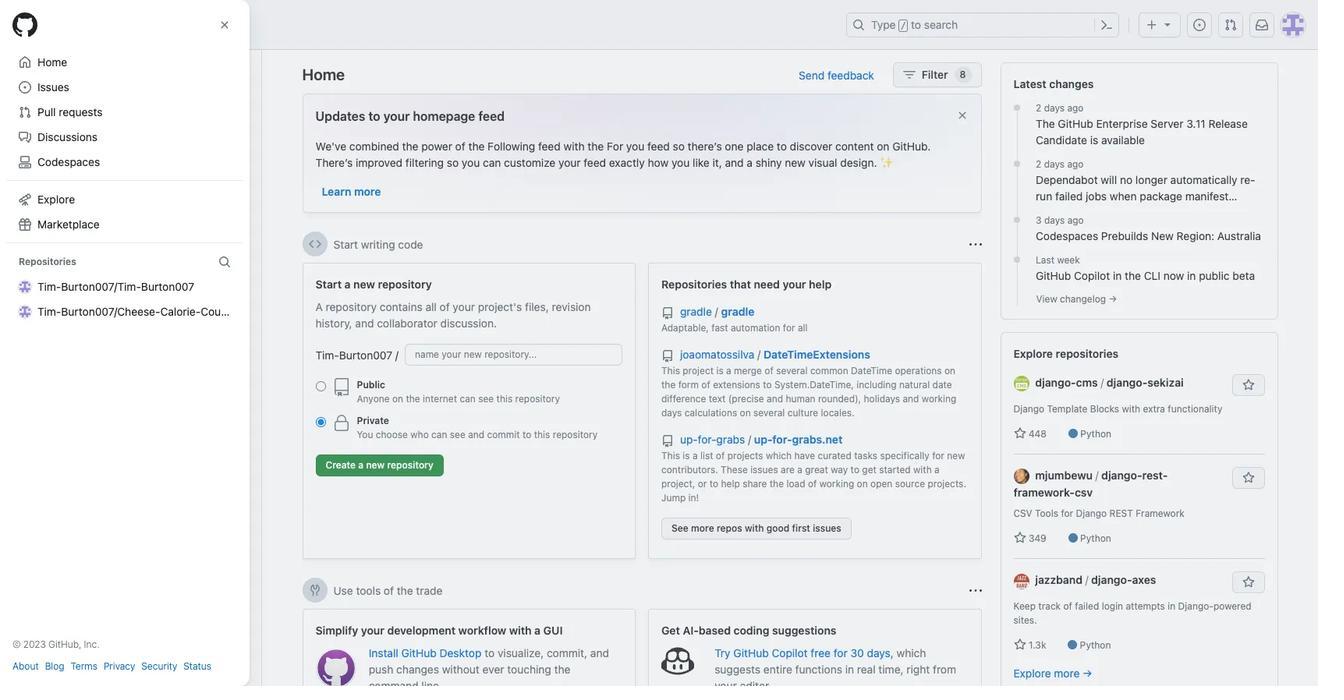 Task type: vqa. For each thing, say whether or not it's contained in the screenshot.
manual to the bottom
no



Task type: locate. For each thing, give the bounding box(es) containing it.
days inside 2 days ago the github enterprise server 3.11 release candidate is available
[[1045, 102, 1065, 114]]

get
[[662, 624, 680, 638]]

on up ✨
[[877, 140, 890, 153]]

1 star this repository image from the top
[[1243, 379, 1255, 392]]

dialog containing home
[[0, 0, 250, 687]]

type
[[872, 18, 896, 31]]

2
[[1036, 102, 1042, 114], [1036, 158, 1042, 170]]

0 vertical spatial activity
[[58, 212, 97, 226]]

ago inside 3 days ago codespaces prebuilds new region: australia
[[1068, 215, 1084, 226]]

keep track of failed login attempts in django-powered sites.
[[1014, 601, 1252, 627]]

latest changes
[[1014, 77, 1094, 91]]

1 vertical spatial dot fill image
[[1011, 214, 1024, 226]]

1 horizontal spatial can
[[460, 393, 476, 405]]

burton007 down discussions
[[61, 155, 114, 168]]

with inside 'element'
[[509, 624, 532, 638]]

your inside we've combined the power of the following feed with the for you feed so there's one place to discover content on github. there's improved filtering so you can customize your feed exactly how you like it, and a shiny new visual design. ✨
[[559, 156, 581, 169]]

github.
[[893, 140, 931, 153]]

repositories inside dialog
[[19, 256, 76, 268]]

None radio
[[316, 382, 326, 392], [316, 417, 326, 428], [316, 382, 326, 392], [316, 417, 326, 428]]

use
[[334, 584, 353, 597]]

on down "get"
[[857, 478, 868, 490]]

0 vertical spatial django
[[1014, 403, 1045, 415]]

content
[[836, 140, 874, 153]]

1 vertical spatial is
[[717, 365, 724, 377]]

1 vertical spatial 2
[[1036, 158, 1042, 170]]

2 vertical spatial more
[[1054, 667, 1080, 681]]

github, up here.
[[166, 247, 200, 259]]

exactly
[[609, 156, 645, 169]]

install github desktop link
[[369, 647, 485, 660]]

push
[[369, 663, 394, 677]]

is left available
[[1091, 133, 1099, 147]]

a inside 'this project is a merge of several common datetime operations on the form of  extensions to system.datetime, including natural date difference text (precise and human rounded), holidays and working days calculations on several culture locales.'
[[727, 365, 732, 377]]

of right power
[[455, 140, 466, 153]]

about
[[12, 661, 39, 673]]

1 horizontal spatial →
[[1109, 293, 1118, 305]]

repositories that need your help element
[[648, 263, 982, 559]]

tim- for tim-burton007
[[37, 155, 61, 168]]

that
[[102, 261, 119, 273], [730, 278, 751, 291]]

django-
[[1036, 376, 1077, 389], [1107, 376, 1148, 389], [1102, 469, 1143, 482], [1092, 574, 1133, 587]]

private
[[357, 415, 389, 427]]

2 vertical spatial can
[[432, 429, 447, 441]]

0 vertical spatial python
[[1081, 428, 1112, 440]]

ago inside 2 days ago the github enterprise server 3.11 release candidate is available
[[1068, 102, 1084, 114]]

filter
[[922, 68, 949, 81]]

so
[[673, 140, 685, 153], [447, 156, 459, 169]]

new inside we've combined the power of the following feed with the for you feed so there's one place to discover content on github. there's improved filtering so you can customize your feed exactly how you like it, and a shiny new visual design. ✨
[[785, 156, 806, 169]]

0 vertical spatial explore
[[37, 193, 75, 206]]

on
[[877, 140, 890, 153], [945, 365, 956, 377], [392, 393, 403, 405], [740, 407, 751, 419], [857, 478, 868, 490]]

you up exactly
[[627, 140, 645, 153]]

in inside which suggests entire functions in real time, right from your editor.
[[846, 663, 855, 677]]

dot fill image
[[1011, 101, 1024, 114], [1011, 214, 1024, 226], [1011, 254, 1024, 266]]

this up form
[[662, 365, 680, 377]]

days,
[[867, 647, 894, 660]]

and left commit
[[468, 429, 485, 441]]

tim- inside tim-burton007/tim-burton007 link
[[37, 280, 61, 293]]

1 vertical spatial copilot
[[772, 647, 808, 660]]

3 ago from the top
[[1068, 215, 1084, 226]]

all inside a repository contains all of your project's files, revision history, and collaborator discussion.
[[426, 300, 437, 314]]

0 horizontal spatial all
[[426, 300, 437, 314]]

locales.
[[821, 407, 855, 419]]

all inside "repositories that need your help" element
[[798, 322, 808, 334]]

start
[[334, 238, 358, 251], [316, 278, 342, 291]]

repo image left public
[[332, 378, 351, 397]]

in!
[[689, 492, 699, 504]]

discussions link
[[12, 125, 237, 150]]

this right commit
[[534, 429, 550, 441]]

longer
[[1136, 173, 1168, 186]]

0 vertical spatial see
[[478, 393, 494, 405]]

github up suggests
[[734, 647, 769, 660]]

1 star image from the top
[[1014, 428, 1026, 440]]

2 dot fill image from the top
[[1011, 214, 1024, 226]]

the down are
[[770, 478, 784, 490]]

is down joaomatossilva link
[[717, 365, 724, 377]]

1 vertical spatial working
[[820, 478, 855, 490]]

issues right first
[[813, 523, 842, 535]]

star this repository image
[[1243, 577, 1255, 589]]

place
[[747, 140, 774, 153]]

days up dependabot
[[1045, 158, 1065, 170]]

the down commit,
[[554, 663, 571, 677]]

2 up the
[[1036, 102, 1042, 114]]

1 vertical spatial changes
[[1036, 206, 1079, 219]]

to up ever
[[485, 647, 495, 660]]

0 horizontal spatial can
[[432, 429, 447, 441]]

→
[[1109, 293, 1118, 305], [1083, 667, 1093, 681]]

more for learn
[[354, 185, 381, 198]]

repo image inside "element"
[[332, 378, 351, 397]]

lock image
[[332, 414, 351, 433]]

repo image for up-for-grabs
[[662, 435, 674, 448]]

home up updates
[[302, 66, 345, 83]]

1 vertical spatial →
[[1083, 667, 1093, 681]]

gradle link up adaptable, fast automation for all
[[721, 305, 755, 318]]

repositories for repositories that need your help
[[662, 278, 727, 291]]

this inside this is a list of projects which have curated tasks specifically for new contributors. these issues are a great way to get started with a project, or to help share the load of working on open source projects. jump in!
[[662, 450, 680, 462]]

burton007 inside create a new repository "element"
[[339, 348, 393, 362]]

2 this from the top
[[662, 450, 680, 462]]

1 vertical spatial all
[[798, 322, 808, 334]]

new up projects.
[[947, 450, 966, 462]]

new down discover
[[785, 156, 806, 169]]

start inside create a new repository "element"
[[316, 278, 342, 291]]

more inside explore repositories navigation
[[1054, 667, 1080, 681]]

0 vertical spatial repo image
[[662, 350, 674, 363]]

a
[[747, 156, 753, 169], [345, 278, 351, 291], [727, 365, 732, 377], [693, 450, 698, 462], [358, 460, 364, 471], [798, 464, 803, 476], [935, 464, 940, 476], [535, 624, 541, 638]]

tim- inside create a new repository "element"
[[316, 348, 339, 362]]

dot fill image
[[1011, 158, 1024, 170]]

that down actions
[[102, 261, 119, 273]]

gradle link up the adaptable,
[[680, 305, 715, 318]]

counter down we'll
[[201, 305, 241, 318]]

holidays
[[864, 393, 901, 405]]

git pull request image
[[1225, 19, 1238, 31]]

star this repository image for django-sekizai
[[1243, 379, 1255, 392]]

2 repo image from the top
[[662, 435, 674, 448]]

the left form
[[662, 379, 676, 391]]

repositories list
[[12, 275, 241, 325]]

tim-burton007 / cheese-calorie-counter
[[37, 177, 241, 190]]

for left "30"
[[834, 647, 848, 660]]

dot fill image down latest in the right of the page
[[1011, 101, 1024, 114]]

0 vertical spatial this
[[497, 393, 513, 405]]

1 vertical spatial more
[[691, 523, 714, 535]]

0 horizontal spatial so
[[447, 156, 459, 169]]

2 horizontal spatial can
[[483, 156, 501, 169]]

a right the create
[[358, 460, 364, 471]]

2 horizontal spatial is
[[1091, 133, 1099, 147]]

power
[[422, 140, 453, 153]]

to up the (precise
[[763, 379, 772, 391]]

filter image
[[904, 69, 916, 81]]

2 star image from the top
[[1014, 532, 1026, 545]]

new down you
[[366, 460, 385, 471]]

datetime
[[851, 365, 893, 377]]

0 vertical spatial that
[[102, 261, 119, 273]]

0 vertical spatial →
[[1109, 293, 1118, 305]]

extra
[[1144, 403, 1166, 415]]

2 vertical spatial repositories
[[662, 278, 727, 291]]

this inside "private you choose who can see and commit to this repository"
[[534, 429, 550, 441]]

1 horizontal spatial github,
[[166, 247, 200, 259]]

can inside we've combined the power of the following feed with the for you feed so there's one place to discover content on github. there's improved filtering so you can customize your feed exactly how you like it, and a shiny new visual design. ✨
[[483, 156, 501, 169]]

1 horizontal spatial gradle
[[721, 305, 755, 318]]

3 dot fill image from the top
[[1011, 254, 1024, 266]]

2 vertical spatial changes
[[397, 663, 439, 677]]

ago inside 2 days ago dependabot will no longer automatically re- run failed jobs when package manifest changes
[[1068, 158, 1084, 170]]

codespaces up week
[[1036, 229, 1099, 243]]

2 2 from the top
[[1036, 158, 1042, 170]]

repositories up pull requests
[[41, 92, 107, 105]]

about link
[[12, 660, 39, 674]]

see right who
[[450, 429, 466, 441]]

0 horizontal spatial gradle
[[680, 305, 712, 318]]

django- up login
[[1092, 574, 1133, 587]]

repositories that need your help
[[662, 278, 832, 291]]

python down login
[[1080, 640, 1112, 652]]

1 horizontal spatial up-
[[754, 433, 773, 446]]

/ right type
[[901, 20, 907, 31]]

repo image
[[662, 307, 674, 320], [662, 435, 674, 448]]

keep
[[1014, 601, 1036, 613]]

why am i seeing this? image
[[970, 585, 982, 597]]

0 horizontal spatial codespaces
[[37, 155, 100, 169]]

start a new repository
[[316, 278, 432, 291]]

you left 'like' at the right of page
[[672, 156, 690, 169]]

see
[[478, 393, 494, 405], [450, 429, 466, 441]]

1 vertical spatial python
[[1081, 533, 1112, 545]]

1 gradle from the left
[[680, 305, 712, 318]]

days inside 2 days ago dependabot will no longer automatically re- run failed jobs when package manifest changes
[[1045, 158, 1065, 170]]

repository up the history,
[[326, 300, 377, 314]]

1 vertical spatial codespaces
[[1036, 229, 1099, 243]]

github copilot in the cli now in public beta link
[[1036, 268, 1265, 284]]

new inside create a new repository button
[[366, 460, 385, 471]]

tim- inside tim-burton007/cheese-calorie-counter 'link'
[[37, 305, 61, 318]]

new
[[785, 156, 806, 169], [354, 278, 375, 291], [947, 450, 966, 462], [366, 460, 385, 471]]

dependabot
[[1036, 173, 1098, 186]]

dot fill image left 3
[[1011, 214, 1024, 226]]

a left shiny
[[747, 156, 753, 169]]

dot fill image for github copilot in the cli now in public beta
[[1011, 254, 1024, 266]]

is inside 'this project is a merge of several common datetime operations on the form of  extensions to system.datetime, including natural date difference text (precise and human rounded), holidays and working days calculations on several culture locales.'
[[717, 365, 724, 377]]

2 calorie- from the top
[[160, 305, 201, 318]]

blocks
[[1091, 403, 1120, 415]]

to right commit
[[523, 429, 532, 441]]

prebuilds
[[1102, 229, 1149, 243]]

1 horizontal spatial copilot
[[1075, 269, 1111, 282]]

1 vertical spatial start
[[316, 278, 342, 291]]

ago for failed
[[1068, 158, 1084, 170]]

can inside "private you choose who can see and commit to this repository"
[[432, 429, 447, 441]]

0 vertical spatial ago
[[1068, 102, 1084, 114]]

calorie- down codespaces link
[[160, 177, 201, 190]]

0 vertical spatial issues
[[751, 464, 779, 476]]

rest
[[1110, 508, 1134, 520]]

1 vertical spatial counter
[[201, 305, 241, 318]]

and inside a repository contains all of your project's files, revision history, and collaborator discussion.
[[355, 317, 374, 330]]

django-
[[1179, 601, 1214, 613]]

gradle up the adaptable,
[[680, 305, 712, 318]]

with inside we've combined the power of the following feed with the for you feed so there's one place to discover content on github. there's improved filtering so you can customize your feed exactly how you like it, and a shiny new visual design. ✨
[[564, 140, 585, 153]]

explore element
[[1001, 62, 1279, 687]]

on inside this is a list of projects which have curated tasks specifically for new contributors. these issues are a great way to get started with a project, or to help share the load of working on open source projects. jump in!
[[857, 478, 868, 490]]

see
[[672, 523, 689, 535]]

template
[[1048, 403, 1088, 415]]

star this repository image
[[1243, 379, 1255, 392], [1243, 472, 1255, 485]]

can right internet
[[460, 393, 476, 405]]

0 vertical spatial all
[[426, 300, 437, 314]]

functionality
[[1168, 403, 1223, 415]]

all up collaborator
[[426, 300, 437, 314]]

repository inside "private you choose who can see and commit to this repository"
[[553, 429, 598, 441]]

and left human
[[767, 393, 783, 405]]

0 vertical spatial github,
[[166, 247, 200, 259]]

to inside "private you choose who can see and commit to this repository"
[[523, 429, 532, 441]]

2 vertical spatial dot fill image
[[1011, 254, 1024, 266]]

about blog terms privacy security status
[[12, 661, 211, 673]]

0 vertical spatial 2
[[1036, 102, 1042, 114]]

issue opened image
[[1194, 19, 1206, 31]]

in left django-
[[1168, 601, 1176, 613]]

0 horizontal spatial this
[[497, 393, 513, 405]]

1 horizontal spatial gradle link
[[721, 305, 755, 318]]

2 for- from the left
[[773, 433, 792, 446]]

are
[[781, 464, 795, 476]]

/ inside type / to search
[[901, 20, 907, 31]]

links
[[68, 261, 88, 273]]

1 2 from the top
[[1036, 102, 1042, 114]]

0 vertical spatial calorie-
[[160, 177, 201, 190]]

0 horizontal spatial gradle link
[[680, 305, 715, 318]]

0 horizontal spatial that
[[102, 261, 119, 273]]

to up shiny
[[777, 140, 787, 153]]

calorie- inside 'link'
[[160, 305, 201, 318]]

0 horizontal spatial django
[[1014, 403, 1045, 415]]

django- inside django-rest- framework-csv
[[1102, 469, 1143, 482]]

for- up are
[[773, 433, 792, 446]]

1 ago from the top
[[1068, 102, 1084, 114]]

30
[[851, 647, 864, 660]]

1 gradle link from the left
[[680, 305, 715, 318]]

up- up projects
[[754, 433, 773, 446]]

0 horizontal spatial github,
[[48, 639, 81, 651]]

axes
[[1133, 574, 1157, 587]]

x image
[[956, 109, 969, 122]]

1 vertical spatial star this repository image
[[1243, 472, 1255, 485]]

create a new repository button
[[316, 455, 444, 477]]

and right the history,
[[355, 317, 374, 330]]

1 horizontal spatial working
[[922, 393, 957, 405]]

fast
[[712, 322, 728, 334]]

0 horizontal spatial copilot
[[772, 647, 808, 660]]

repo image for gradle
[[662, 307, 674, 320]]

0 horizontal spatial is
[[683, 450, 690, 462]]

0 vertical spatial copilot
[[1075, 269, 1111, 282]]

explore up recent activity
[[37, 193, 75, 206]]

1 vertical spatial repo image
[[332, 378, 351, 397]]

django- up rest
[[1102, 469, 1143, 482]]

repository right commit
[[553, 429, 598, 441]]

days down difference
[[662, 407, 682, 419]]

2 vertical spatial ago
[[1068, 215, 1084, 226]]

for inside this is a list of projects which have curated tasks specifically for new contributors. these issues are a great way to get started with a project, or to help share the load of working on open source projects. jump in!
[[933, 450, 945, 462]]

repos
[[717, 523, 743, 535]]

you
[[627, 140, 645, 153], [462, 156, 480, 169], [672, 156, 690, 169], [60, 247, 76, 259]]

top
[[19, 92, 38, 105]]

star image down csv
[[1014, 532, 1026, 545]]

development
[[387, 624, 456, 638]]

1 vertical spatial star image
[[1014, 532, 1026, 545]]

0 horizontal spatial repo image
[[332, 378, 351, 397]]

this inside 'this project is a merge of several common datetime operations on the form of  extensions to system.datetime, including natural date difference text (precise and human rounded), holidays and working days calculations on several culture locales.'
[[662, 365, 680, 377]]

/ inside create a new repository "element"
[[396, 348, 399, 362]]

explore up @django-cms profile image at bottom
[[1014, 347, 1053, 361]]

0 horizontal spatial which
[[766, 450, 792, 462]]

1 horizontal spatial activity
[[122, 261, 154, 273]]

python down csv tools for django rest framework
[[1081, 533, 1112, 545]]

0 horizontal spatial up-
[[680, 433, 698, 446]]

2 inside 2 days ago dependabot will no longer automatically re- run failed jobs when package manifest changes
[[1036, 158, 1042, 170]]

days inside 3 days ago codespaces prebuilds new region: australia
[[1045, 215, 1065, 226]]

1 dot fill image from the top
[[1011, 101, 1024, 114]]

0 vertical spatial this
[[662, 365, 680, 377]]

issues up share
[[751, 464, 779, 476]]

1 horizontal spatial so
[[673, 140, 685, 153]]

tim- for tim-burton007 /
[[316, 348, 339, 362]]

0 vertical spatial star image
[[1014, 428, 1026, 440]]

so left there's
[[673, 140, 685, 153]]

curated
[[818, 450, 852, 462]]

your right customize
[[559, 156, 581, 169]]

1 this from the top
[[662, 365, 680, 377]]

anyone
[[357, 393, 390, 405]]

explore link
[[12, 187, 237, 212]]

0 horizontal spatial see
[[450, 429, 466, 441]]

your down suggests
[[715, 680, 737, 687]]

more for see
[[691, 523, 714, 535]]

is up contributors.
[[683, 450, 690, 462]]

in inside the keep track of failed login attempts in django-powered sites.
[[1168, 601, 1176, 613]]

see inside "private you choose who can see and commit to this repository"
[[450, 429, 466, 441]]

star image
[[1014, 428, 1026, 440], [1014, 532, 1026, 545]]

1 horizontal spatial which
[[897, 647, 927, 660]]

with up source
[[914, 464, 932, 476]]

open global navigation menu image
[[19, 19, 31, 31]]

new inside this is a list of projects which have curated tasks specifically for new contributors. these issues are a great way to get started with a project, or to help share the load of working on open source projects. jump in!
[[947, 450, 966, 462]]

help down these
[[721, 478, 740, 490]]

a up "extensions"
[[727, 365, 732, 377]]

send feedback link
[[799, 67, 875, 83]]

changes inside the "to visualize, commit, and push changes without ever touching the command line."
[[397, 663, 439, 677]]

github inside the simplify your development workflow with a gui 'element'
[[401, 647, 437, 660]]

1 vertical spatial issues
[[813, 523, 842, 535]]

repo image
[[662, 350, 674, 363], [332, 378, 351, 397]]

take
[[79, 247, 97, 259]]

0 vertical spatial star this repository image
[[1243, 379, 1255, 392]]

Top Repositories search field
[[19, 115, 243, 140]]

triangle down image
[[1162, 18, 1174, 30]]

0 vertical spatial so
[[673, 140, 685, 153]]

to inside when you take actions across github, we'll provide links to that activity here.
[[90, 261, 99, 273]]

private you choose who can see and commit to this repository
[[357, 415, 598, 441]]

repository inside "public anyone on the internet can see this repository"
[[515, 393, 560, 405]]

on right anyone
[[392, 393, 403, 405]]

→ for explore more →
[[1083, 667, 1093, 681]]

the inside 'this project is a merge of several common datetime operations on the form of  extensions to system.datetime, including natural date difference text (precise and human rounded), holidays and working days calculations on several culture locales.'
[[662, 379, 676, 391]]

days for codespaces
[[1045, 215, 1065, 226]]

for
[[783, 322, 796, 334], [933, 450, 945, 462], [1062, 508, 1074, 520], [834, 647, 848, 660]]

for- up 'list' on the bottom right of the page
[[698, 433, 717, 446]]

1 repo image from the top
[[662, 307, 674, 320]]

explore down 1.3k
[[1014, 667, 1052, 681]]

cheese calorie counter image
[[19, 178, 31, 190]]

1 vertical spatial see
[[450, 429, 466, 441]]

list
[[81, 12, 837, 37]]

tim burton007 image
[[19, 155, 31, 167]]

2 ago from the top
[[1068, 158, 1084, 170]]

days up the
[[1045, 102, 1065, 114]]

1 vertical spatial help
[[721, 478, 740, 490]]

Repository name text field
[[405, 344, 623, 366]]

this for joaomatossilva
[[662, 365, 680, 377]]

1 horizontal spatial more
[[691, 523, 714, 535]]

0 vertical spatial dot fill image
[[1011, 101, 1024, 114]]

that left need
[[730, 278, 751, 291]]

1 horizontal spatial django
[[1076, 508, 1107, 520]]

burton007 for tim-burton007 /
[[339, 348, 393, 362]]

ago right 3
[[1068, 215, 1084, 226]]

explore repositories navigation
[[1001, 332, 1279, 687]]

jump
[[662, 492, 686, 504]]

dialog
[[0, 0, 250, 687]]

entire
[[764, 663, 793, 677]]

django down csv
[[1076, 508, 1107, 520]]

2 star this repository image from the top
[[1243, 472, 1255, 485]]

repo image down the adaptable,
[[662, 350, 674, 363]]

2 counter from the top
[[201, 305, 241, 318]]

of inside we've combined the power of the following feed with the for you feed so there's one place to discover content on github. there's improved filtering so you can customize your feed exactly how you like it, and a shiny new visual design. ✨
[[455, 140, 466, 153]]

with up 'visualize,'
[[509, 624, 532, 638]]

→ inside explore repositories navigation
[[1083, 667, 1093, 681]]

of up discussion.
[[440, 300, 450, 314]]

/ down collaborator
[[396, 348, 399, 362]]

1 horizontal spatial that
[[730, 278, 751, 291]]

star image for mjumbewu /
[[1014, 532, 1026, 545]]

0 vertical spatial is
[[1091, 133, 1099, 147]]

days right 3
[[1045, 215, 1065, 226]]

0 vertical spatial can
[[483, 156, 501, 169]]

→ for view changelog →
[[1109, 293, 1118, 305]]

2 horizontal spatial more
[[1054, 667, 1080, 681]]

is inside this is a list of projects which have curated tasks specifically for new contributors. these issues are a great way to get started with a project, or to help share the load of working on open source projects. jump in!
[[683, 450, 690, 462]]

1 horizontal spatial help
[[809, 278, 832, 291]]

simplify your development workflow with a gui element
[[302, 609, 636, 687]]

view
[[1037, 293, 1058, 305]]

manifest
[[1186, 190, 1229, 203]]

0 horizontal spatial help
[[721, 478, 740, 490]]

2 vertical spatial is
[[683, 450, 690, 462]]

and down one
[[725, 156, 744, 169]]

touching
[[507, 663, 552, 677]]

requests
[[59, 105, 103, 119]]

activity down across
[[122, 261, 154, 273]]

0 horizontal spatial working
[[820, 478, 855, 490]]

1 vertical spatial activity
[[122, 261, 154, 273]]

these
[[721, 464, 748, 476]]

Find a repository… text field
[[19, 115, 243, 140]]

command
[[369, 680, 419, 687]]

a left gui on the left bottom of page
[[535, 624, 541, 638]]

1 horizontal spatial all
[[798, 322, 808, 334]]

github up candidate
[[1058, 117, 1094, 130]]

0 horizontal spatial →
[[1083, 667, 1093, 681]]

the inside this is a list of projects which have curated tasks specifically for new contributors. these issues are a great way to get started with a project, or to help share the load of working on open source projects. jump in!
[[770, 478, 784, 490]]

1 horizontal spatial this
[[534, 429, 550, 441]]

natural
[[900, 379, 930, 391]]

burton007 up public
[[339, 348, 393, 362]]

a right are
[[798, 464, 803, 476]]

command palette image
[[1101, 19, 1113, 31]]

project,
[[662, 478, 696, 490]]

more inside "repositories that need your help" element
[[691, 523, 714, 535]]

filtering
[[406, 156, 444, 169]]

burton007
[[61, 155, 114, 168], [61, 177, 114, 190], [141, 280, 194, 293], [339, 348, 393, 362]]

changes inside 2 days ago dependabot will no longer automatically re- run failed jobs when package manifest changes
[[1036, 206, 1079, 219]]

0 vertical spatial codespaces
[[37, 155, 100, 169]]

your
[[384, 109, 410, 123], [559, 156, 581, 169], [783, 278, 807, 291], [453, 300, 475, 314], [361, 624, 385, 638], [715, 680, 737, 687]]

the inside last week github copilot in the cli now in public beta
[[1125, 269, 1142, 282]]

to left "get"
[[851, 464, 860, 476]]

culture
[[788, 407, 819, 419]]

a inside we've combined the power of the following feed with the for you feed so there's one place to discover content on github. there's improved filtering so you can customize your feed exactly how you like it, and a shiny new visual design. ✨
[[747, 156, 753, 169]]

dot fill image left 'last'
[[1011, 254, 1024, 266]]

2 inside 2 days ago the github enterprise server 3.11 release candidate is available
[[1036, 102, 1042, 114]]

1 vertical spatial this
[[662, 450, 680, 462]]

start for start writing code
[[334, 238, 358, 251]]



Task type: describe. For each thing, give the bounding box(es) containing it.
of inside the keep track of failed login attempts in django-powered sites.
[[1064, 601, 1073, 613]]

days for dependabot
[[1045, 158, 1065, 170]]

for inside explore repositories navigation
[[1062, 508, 1074, 520]]

package
[[1140, 190, 1183, 203]]

failed inside 2 days ago dependabot will no longer automatically re- run failed jobs when package manifest changes
[[1056, 190, 1083, 203]]

tasks
[[855, 450, 878, 462]]

and down natural
[[903, 393, 920, 405]]

close image
[[218, 19, 231, 31]]

of right 'list' on the bottom right of the page
[[716, 450, 725, 462]]

a up the history,
[[345, 278, 351, 291]]

ago for is
[[1068, 102, 1084, 114]]

which inside which suggests entire functions in real time, right from your editor.
[[897, 647, 927, 660]]

right
[[907, 663, 930, 677]]

3 days ago codespaces prebuilds new region: australia
[[1036, 215, 1262, 243]]

the up filtering
[[402, 140, 419, 153]]

for up the joaomatossilva / datetimeextensions
[[783, 322, 796, 334]]

to inside we've combined the power of the following feed with the for you feed so there's one place to discover content on github. there's improved filtering so you can customize your feed exactly how you like it, and a shiny new visual design. ✨
[[777, 140, 787, 153]]

to right or
[[710, 478, 719, 490]]

3.11
[[1187, 117, 1206, 130]]

@jazzband profile image
[[1014, 574, 1030, 590]]

copilot inside last week github copilot in the cli now in public beta
[[1075, 269, 1111, 282]]

commit
[[487, 429, 520, 441]]

2 for the github enterprise server 3.11 release candidate is available
[[1036, 102, 1042, 114]]

your up combined
[[384, 109, 410, 123]]

and inside the "to visualize, commit, and push changes without ever touching the command line."
[[591, 647, 609, 660]]

desktop
[[440, 647, 482, 660]]

that inside when you take actions across github, we'll provide links to that activity here.
[[102, 261, 119, 273]]

this inside "public anyone on the internet can see this repository"
[[497, 393, 513, 405]]

repository inside create a new repository button
[[387, 460, 434, 471]]

dot fill image for the github enterprise server 3.11 release candidate is available
[[1011, 101, 1024, 114]]

explore repositories
[[1014, 347, 1119, 361]]

following
[[488, 140, 535, 153]]

working inside this is a list of projects which have curated tasks specifically for new contributors. these issues are a great way to get started with a project, or to help share the load of working on open source projects. jump in!
[[820, 478, 855, 490]]

tim-burton007/tim-burton007 link
[[12, 275, 237, 300]]

changelog
[[1060, 293, 1107, 305]]

1 vertical spatial github,
[[48, 639, 81, 651]]

failed inside the keep track of failed login attempts in django-powered sites.
[[1075, 601, 1100, 613]]

and inside "private you choose who can see and commit to this repository"
[[468, 429, 485, 441]]

get ai-based coding suggestions element
[[648, 609, 982, 687]]

you right filtering
[[462, 156, 480, 169]]

©
[[12, 639, 21, 651]]

burton007/cheese-
[[61, 305, 160, 318]]

the
[[1036, 117, 1055, 130]]

plus image
[[1146, 19, 1159, 31]]

tim- for tim-burton007 / cheese-calorie-counter
[[37, 177, 61, 190]]

jazzband
[[1036, 574, 1083, 587]]

the inside "public anyone on the internet can see this repository"
[[406, 393, 420, 405]]

1 for- from the left
[[698, 433, 717, 446]]

sites.
[[1014, 615, 1038, 627]]

explore for explore more →
[[1014, 667, 1052, 681]]

up-for-grabs.net link
[[754, 433, 843, 446]]

feed up how
[[648, 140, 670, 153]]

jobs
[[1086, 190, 1107, 203]]

joaomatossilva link
[[680, 348, 758, 361]]

2 gradle from the left
[[721, 305, 755, 318]]

csv
[[1075, 486, 1093, 500]]

including
[[857, 379, 897, 391]]

customize
[[504, 156, 556, 169]]

new down writing at the left top
[[354, 278, 375, 291]]

your inside 'element'
[[361, 624, 385, 638]]

tools
[[1036, 508, 1059, 520]]

internet
[[423, 393, 457, 405]]

0 vertical spatial repositories
[[41, 92, 107, 105]]

with inside explore repositories navigation
[[1122, 403, 1141, 415]]

1 vertical spatial several
[[754, 407, 785, 419]]

activity inside when you take actions across github, we'll provide links to that activity here.
[[122, 261, 154, 273]]

explore for explore
[[37, 193, 75, 206]]

get
[[863, 464, 877, 476]]

time,
[[879, 663, 904, 677]]

burton007 for tim-burton007
[[61, 155, 114, 168]]

explore for explore repositories
[[1014, 347, 1053, 361]]

when
[[32, 247, 57, 259]]

feed left exactly
[[584, 156, 606, 169]]

github desktop image
[[316, 648, 356, 687]]

discussion.
[[441, 317, 497, 330]]

2 up- from the left
[[754, 433, 773, 446]]

/ up projects
[[748, 433, 752, 446]]

on inside "public anyone on the internet can see this repository"
[[392, 393, 403, 405]]

/ down tim-burton007 link
[[114, 177, 117, 190]]

grabs
[[717, 433, 745, 446]]

copilot inside get ai-based coding suggestions element
[[772, 647, 808, 660]]

open
[[871, 478, 893, 490]]

visualize,
[[498, 647, 544, 660]]

a repository contains all of your project's files, revision history, and collaborator discussion.
[[316, 300, 591, 330]]

why am i seeing this? image
[[970, 238, 982, 251]]

is inside 2 days ago the github enterprise server 3.11 release candidate is available
[[1091, 133, 1099, 147]]

week
[[1058, 254, 1080, 266]]

see inside "public anyone on the internet can see this repository"
[[478, 393, 494, 405]]

updates
[[316, 109, 365, 123]]

a inside 'element'
[[535, 624, 541, 638]]

no
[[1121, 173, 1133, 186]]

choose
[[376, 429, 408, 441]]

burton007 for tim-burton007 / cheese-calorie-counter
[[61, 177, 114, 190]]

explore more →
[[1014, 667, 1093, 681]]

first
[[792, 523, 811, 535]]

notifications image
[[1256, 19, 1269, 31]]

you inside when you take actions across github, we'll provide links to that activity here.
[[60, 247, 76, 259]]

explore more → link
[[1014, 667, 1093, 681]]

@django-cms profile image
[[1014, 376, 1030, 392]]

github inside get ai-based coding suggestions element
[[734, 647, 769, 660]]

a left 'list' on the bottom right of the page
[[693, 450, 698, 462]]

tools image
[[309, 584, 321, 597]]

public
[[357, 379, 385, 391]]

to visualize, commit, and push changes without ever touching the command line.
[[369, 647, 609, 687]]

cli
[[1144, 269, 1161, 282]]

1 horizontal spatial home
[[302, 66, 345, 83]]

/ up fast
[[715, 305, 718, 318]]

framework-
[[1014, 486, 1075, 500]]

last week github copilot in the cli now in public beta
[[1036, 254, 1256, 282]]

homepage
[[413, 109, 476, 123]]

star image for django-cms / django-sekizai
[[1014, 428, 1026, 440]]

calculations
[[685, 407, 738, 419]]

functions
[[796, 663, 843, 677]]

0 horizontal spatial home
[[37, 55, 67, 69]]

jazzband / django-axes
[[1036, 574, 1157, 587]]

star image
[[1014, 639, 1026, 652]]

common
[[811, 365, 849, 377]]

1 vertical spatial that
[[730, 278, 751, 291]]

2023
[[23, 639, 46, 651]]

github inside 2 days ago the github enterprise server 3.11 release candidate is available
[[1058, 117, 1094, 130]]

pull requests link
[[12, 100, 237, 125]]

last
[[1036, 254, 1055, 266]]

automatically
[[1171, 173, 1238, 186]]

a inside button
[[358, 460, 364, 471]]

can inside "public anyone on the internet can see this repository"
[[460, 393, 476, 405]]

django- up django template blocks with extra functionality
[[1107, 376, 1148, 389]]

more for explore
[[1054, 667, 1080, 681]]

line.
[[422, 680, 442, 687]]

with left good at the right of the page
[[745, 523, 764, 535]]

code image
[[309, 238, 321, 250]]

revision
[[552, 300, 591, 314]]

tim- for tim-burton007/tim-burton007
[[37, 280, 61, 293]]

this for up-for-grabs
[[662, 450, 680, 462]]

grabs.net
[[792, 433, 843, 446]]

days for the
[[1045, 102, 1065, 114]]

days inside 'this project is a merge of several common datetime operations on the form of  extensions to system.datetime, including natural date difference text (precise and human rounded), holidays and working days calculations on several culture locales.'
[[662, 407, 682, 419]]

burton007 inside "repositories" list
[[141, 280, 194, 293]]

of down the joaomatossilva / datetimeextensions
[[765, 365, 774, 377]]

the left for
[[588, 140, 604, 153]]

tim- for tim-burton007/cheese-calorie-counter
[[37, 305, 61, 318]]

suggestions
[[773, 624, 837, 638]]

github, inside when you take actions across github, we'll provide links to that activity here.
[[166, 247, 200, 259]]

3
[[1036, 215, 1042, 226]]

counter inside 'link'
[[201, 305, 241, 318]]

✨
[[880, 156, 894, 169]]

codespaces inside 3 days ago codespaces prebuilds new region: australia
[[1036, 229, 1099, 243]]

1 vertical spatial so
[[447, 156, 459, 169]]

1 calorie- from the top
[[160, 177, 201, 190]]

django- up template
[[1036, 376, 1077, 389]]

view changelog →
[[1037, 293, 1118, 305]]

create
[[326, 460, 356, 471]]

issues inside this is a list of projects which have curated tasks specifically for new contributors. these issues are a great way to get started with a project, or to help share the load of working on open source projects. jump in!
[[751, 464, 779, 476]]

working inside 'this project is a merge of several common datetime operations on the form of  extensions to system.datetime, including natural date difference text (precise and human rounded), holidays and working days calculations on several culture locales.'
[[922, 393, 957, 405]]

create a new repository element
[[316, 276, 623, 483]]

on inside we've combined the power of the following feed with the for you feed so there's one place to discover content on github. there's improved filtering so you can customize your feed exactly how you like it, and a shiny new visual design. ✨
[[877, 140, 890, 153]]

in left cli on the right
[[1113, 269, 1122, 282]]

of down great
[[808, 478, 817, 490]]

the inside the "to visualize, commit, and push changes without ever touching the command line."
[[554, 663, 571, 677]]

use tools of the trade
[[334, 584, 443, 597]]

/ right mjumbewu
[[1096, 469, 1099, 482]]

datetimeextensions link
[[764, 348, 871, 361]]

install github desktop
[[369, 647, 485, 660]]

your right need
[[783, 278, 807, 291]]

rest-
[[1143, 469, 1168, 482]]

0 vertical spatial changes
[[1050, 77, 1094, 91]]

1 counter from the top
[[201, 177, 241, 190]]

to inside the "to visualize, commit, and push changes without ever touching the command line."
[[485, 647, 495, 660]]

based
[[699, 624, 731, 638]]

your inside a repository contains all of your project's files, revision history, and collaborator discussion.
[[453, 300, 475, 314]]

1 horizontal spatial issues
[[813, 523, 842, 535]]

of down project
[[702, 379, 711, 391]]

and inside we've combined the power of the following feed with the for you feed so there's one place to discover content on github. there's improved filtering so you can customize your feed exactly how you like it, and a shiny new visual design. ✨
[[725, 156, 744, 169]]

projects.
[[928, 478, 967, 490]]

which inside this is a list of projects which have curated tasks specifically for new contributors. these issues are a great way to get started with a project, or to help share the load of working on open source projects. jump in!
[[766, 450, 792, 462]]

star this repository image for django-rest- framework-csv
[[1243, 472, 1255, 485]]

combined
[[349, 140, 399, 153]]

feed up customize
[[538, 140, 561, 153]]

with inside this is a list of projects which have curated tasks specifically for new contributors. these issues are a great way to get started with a project, or to help share the load of working on open source projects. jump in!
[[914, 464, 932, 476]]

repository inside a repository contains all of your project's files, revision history, and collaborator discussion.
[[326, 300, 377, 314]]

python for /
[[1081, 428, 1112, 440]]

history,
[[316, 317, 352, 330]]

adaptable, fast automation for all
[[662, 322, 808, 334]]

@mjumbewu profile image
[[1014, 469, 1030, 485]]

public
[[1200, 269, 1230, 282]]

/ up merge
[[758, 348, 761, 361]]

way
[[831, 464, 848, 476]]

burton007/tim-
[[61, 280, 141, 293]]

github inside last week github copilot in the cli now in public beta
[[1036, 269, 1072, 282]]

on down the (precise
[[740, 407, 751, 419]]

joaomatossilva / datetimeextensions
[[680, 348, 871, 361]]

updates to your homepage feed
[[316, 109, 505, 123]]

this is a list of projects which have curated tasks specifically for new contributors. these issues are a great way to get started with a project, or to help share the load of working on open source projects. jump in!
[[662, 450, 967, 504]]

trade
[[416, 584, 443, 597]]

extensions
[[713, 379, 761, 391]]

start for start a new repository
[[316, 278, 342, 291]]

a up projects.
[[935, 464, 940, 476]]

it,
[[713, 156, 722, 169]]

your inside which suggests entire functions in real time, right from your editor.
[[715, 680, 737, 687]]

0 vertical spatial several
[[777, 365, 808, 377]]

2 gradle link from the left
[[721, 305, 755, 318]]

of right tools
[[384, 584, 394, 597]]

in right the 'now'
[[1188, 269, 1197, 282]]

australia
[[1218, 229, 1262, 243]]

feed up "following"
[[479, 109, 505, 123]]

latest
[[1014, 77, 1047, 91]]

to left search
[[911, 18, 922, 31]]

on up 'date'
[[945, 365, 956, 377]]

of inside a repository contains all of your project's files, revision history, and collaborator discussion.
[[440, 300, 450, 314]]

blog
[[45, 661, 64, 673]]

recent
[[19, 212, 55, 226]]

django-cms / django-sekizai
[[1036, 376, 1184, 389]]

the left trade
[[397, 584, 413, 597]]

2 for dependabot will no longer automatically re- run failed jobs when package manifest changes
[[1036, 158, 1042, 170]]

csv tools for django rest framework
[[1014, 508, 1185, 520]]

to up combined
[[369, 109, 381, 123]]

actions
[[100, 247, 132, 259]]

issues link
[[12, 75, 237, 100]]

1 up- from the left
[[680, 433, 698, 446]]

for inside get ai-based coding suggestions element
[[834, 647, 848, 660]]

python for django-
[[1080, 640, 1112, 652]]

/ right jazzband
[[1086, 574, 1089, 587]]

0 vertical spatial help
[[809, 278, 832, 291]]

to inside 'this project is a merge of several common datetime operations on the form of  extensions to system.datetime, including natural date difference text (precise and human rounded), holidays and working days calculations on several culture locales.'
[[763, 379, 772, 391]]

repository up contains
[[378, 278, 432, 291]]

source
[[896, 478, 925, 490]]

the left "following"
[[469, 140, 485, 153]]

help inside this is a list of projects which have curated tasks specifically for new contributors. these issues are a great way to get started with a project, or to help share the load of working on open source projects. jump in!
[[721, 478, 740, 490]]

dot fill image for codespaces prebuilds new region: australia
[[1011, 214, 1024, 226]]

/ right cms
[[1101, 376, 1104, 389]]

tim-burton007/cheese-calorie-counter link
[[12, 300, 241, 325]]

1 vertical spatial django
[[1076, 508, 1107, 520]]

get ai-based coding suggestions
[[662, 624, 837, 638]]

tim-burton007/tim-burton007
[[37, 280, 194, 293]]

repositories for repositories
[[19, 256, 76, 268]]



